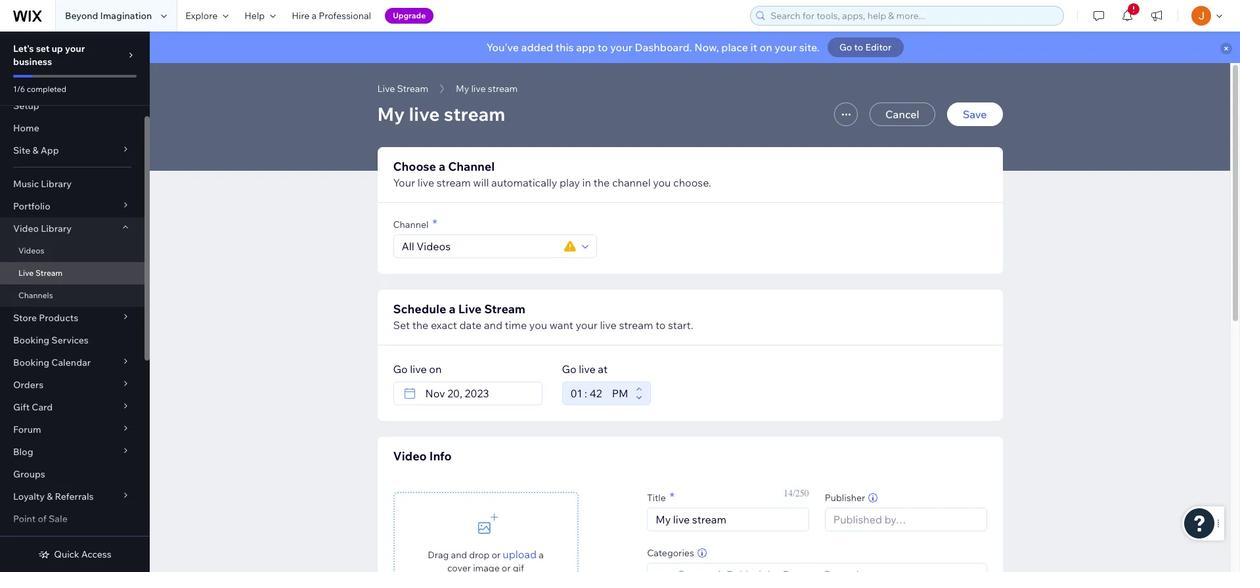Task type: locate. For each thing, give the bounding box(es) containing it.
stream inside schedule a live stream set the exact date and time you want your live stream to start.
[[485, 302, 526, 317]]

1 horizontal spatial and
[[484, 319, 503, 332]]

stream left start.
[[619, 319, 654, 332]]

None field
[[422, 382, 538, 405], [567, 382, 609, 405], [422, 382, 538, 405], [567, 382, 609, 405]]

to
[[598, 41, 608, 54], [855, 41, 864, 53], [656, 319, 666, 332]]

2 library from the top
[[41, 223, 72, 235]]

a inside choose a channel your live stream will automatically play in the channel you choose.
[[439, 159, 446, 174]]

the right in
[[594, 176, 610, 189]]

1 horizontal spatial video
[[393, 449, 427, 464]]

imagination
[[100, 10, 152, 22]]

sale
[[49, 513, 68, 525]]

your right up
[[65, 43, 85, 55]]

now,
[[695, 41, 719, 54]]

2 horizontal spatial live
[[458, 302, 482, 317]]

stream inside button
[[488, 83, 518, 95]]

a right choose
[[439, 159, 446, 174]]

0 vertical spatial &
[[32, 145, 39, 156]]

site
[[13, 145, 30, 156]]

live stream inside button
[[378, 83, 429, 95]]

go left at
[[562, 363, 577, 376]]

go live on
[[393, 363, 442, 376]]

the down schedule
[[412, 319, 429, 332]]

1 horizontal spatial &
[[47, 491, 53, 503]]

channel down 'your'
[[393, 219, 429, 231]]

live
[[471, 83, 486, 95], [409, 103, 440, 126], [418, 176, 434, 189], [600, 319, 617, 332], [410, 363, 427, 376], [579, 363, 596, 376]]

1 horizontal spatial live stream
[[378, 83, 429, 95]]

1 horizontal spatial channel
[[448, 159, 495, 174]]

1 library from the top
[[41, 178, 72, 190]]

* up channel field
[[433, 216, 437, 231]]

1 vertical spatial channel
[[393, 219, 429, 231]]

stream inside button
[[397, 83, 429, 95]]

app
[[576, 41, 596, 54]]

the inside choose a channel your live stream will automatically play in the channel you choose.
[[594, 176, 610, 189]]

1 horizontal spatial you
[[653, 176, 671, 189]]

place
[[722, 41, 748, 54]]

booking up orders
[[13, 357, 49, 369]]

1 horizontal spatial the
[[594, 176, 610, 189]]

my live stream
[[456, 83, 518, 95], [378, 103, 506, 126]]

professional
[[319, 10, 371, 22]]

video for video library
[[13, 223, 39, 235]]

library inside music library link
[[41, 178, 72, 190]]

and right date
[[484, 319, 503, 332]]

library
[[41, 178, 72, 190], [41, 223, 72, 235]]

a up exact
[[449, 302, 456, 317]]

a for live
[[449, 302, 456, 317]]

a
[[312, 10, 317, 22], [439, 159, 446, 174], [449, 302, 456, 317], [539, 549, 544, 561]]

site & app button
[[0, 139, 145, 162]]

0 horizontal spatial you
[[530, 319, 548, 332]]

your left site.
[[775, 41, 797, 54]]

image
[[473, 562, 500, 572]]

you inside choose a channel your live stream will automatically play in the channel you choose.
[[653, 176, 671, 189]]

&
[[32, 145, 39, 156], [47, 491, 53, 503]]

stream inside choose a channel your live stream will automatically play in the channel you choose.
[[437, 176, 471, 189]]

video inside dropdown button
[[13, 223, 39, 235]]

live stream link
[[0, 262, 145, 285]]

and
[[484, 319, 503, 332], [451, 549, 467, 561]]

2 horizontal spatial go
[[840, 41, 853, 53]]

stream inside 'sidebar' element
[[35, 268, 63, 278]]

Title field
[[652, 509, 805, 531]]

0 vertical spatial you
[[653, 176, 671, 189]]

2 vertical spatial stream
[[485, 302, 526, 317]]

to right app
[[598, 41, 608, 54]]

my live stream inside button
[[456, 83, 518, 95]]

1 horizontal spatial *
[[670, 490, 675, 505]]

to left editor
[[855, 41, 864, 53]]

go
[[840, 41, 853, 53], [393, 363, 408, 376], [562, 363, 577, 376]]

stream inside schedule a live stream set the exact date and time you want your live stream to start.
[[619, 319, 654, 332]]

Search for tools, apps, help & more... field
[[767, 7, 1060, 25]]

& inside popup button
[[47, 491, 53, 503]]

date
[[460, 319, 482, 332]]

live inside live stream link
[[18, 268, 34, 278]]

video left the 'info'
[[393, 449, 427, 464]]

1 vertical spatial live stream
[[18, 268, 63, 278]]

2 horizontal spatial stream
[[485, 302, 526, 317]]

cancel
[[886, 108, 920, 121]]

and up cover
[[451, 549, 467, 561]]

blog button
[[0, 441, 145, 463]]

your inside schedule a live stream set the exact date and time you want your live stream to start.
[[576, 319, 598, 332]]

my right "live stream" button
[[456, 83, 469, 95]]

the
[[594, 176, 610, 189], [412, 319, 429, 332]]

my down "live stream" button
[[378, 103, 405, 126]]

0 vertical spatial and
[[484, 319, 503, 332]]

to inside schedule a live stream set the exact date and time you want your live stream to start.
[[656, 319, 666, 332]]

1 vertical spatial you
[[530, 319, 548, 332]]

1 vertical spatial and
[[451, 549, 467, 561]]

1 vertical spatial &
[[47, 491, 53, 503]]

1 horizontal spatial go
[[562, 363, 577, 376]]

2 horizontal spatial to
[[855, 41, 864, 53]]

0 horizontal spatial or
[[492, 549, 501, 561]]

a for professional
[[312, 10, 317, 22]]

your right want
[[576, 319, 598, 332]]

let's
[[13, 43, 34, 55]]

0 vertical spatial stream
[[397, 83, 429, 95]]

the inside schedule a live stream set the exact date and time you want your live stream to start.
[[412, 319, 429, 332]]

1 vertical spatial on
[[429, 363, 442, 376]]

0 horizontal spatial live
[[18, 268, 34, 278]]

1 vertical spatial my
[[378, 103, 405, 126]]

videos link
[[0, 240, 145, 262]]

in
[[583, 176, 591, 189]]

1 vertical spatial or
[[502, 562, 511, 572]]

live stream inside 'sidebar' element
[[18, 268, 63, 278]]

a inside schedule a live stream set the exact date and time you want your live stream to start.
[[449, 302, 456, 317]]

go left editor
[[840, 41, 853, 53]]

library up 'videos' link in the left top of the page
[[41, 223, 72, 235]]

0 horizontal spatial go
[[393, 363, 408, 376]]

a right the hire
[[312, 10, 317, 22]]

quick
[[54, 549, 79, 561]]

loyalty & referrals
[[13, 491, 94, 503]]

0 vertical spatial live
[[378, 83, 395, 95]]

explore
[[186, 10, 218, 22]]

1 horizontal spatial live
[[378, 83, 395, 95]]

2 vertical spatial live
[[458, 302, 482, 317]]

video up 'videos'
[[13, 223, 39, 235]]

0 vertical spatial my
[[456, 83, 469, 95]]

* for title *
[[670, 490, 675, 505]]

0 vertical spatial or
[[492, 549, 501, 561]]

sidebar element
[[0, 32, 150, 572]]

added
[[522, 41, 553, 54]]

booking
[[13, 335, 49, 346], [13, 357, 49, 369]]

store products
[[13, 312, 78, 324]]

video info
[[393, 449, 452, 464]]

beyond imagination
[[65, 10, 152, 22]]

1 horizontal spatial stream
[[397, 83, 429, 95]]

video for video info
[[393, 449, 427, 464]]

stream
[[488, 83, 518, 95], [444, 103, 506, 126], [437, 176, 471, 189], [619, 319, 654, 332]]

on
[[760, 41, 773, 54], [429, 363, 442, 376]]

go inside button
[[840, 41, 853, 53]]

0 horizontal spatial my
[[378, 103, 405, 126]]

of
[[38, 513, 47, 525]]

& right the loyalty
[[47, 491, 53, 503]]

0 vertical spatial booking
[[13, 335, 49, 346]]

e.g., Season 1, Behind the Scenes, Comedy field
[[652, 564, 983, 572]]

0 vertical spatial the
[[594, 176, 610, 189]]

library for music library
[[41, 178, 72, 190]]

1 booking from the top
[[13, 335, 49, 346]]

0 vertical spatial my live stream
[[456, 83, 518, 95]]

1 vertical spatial *
[[670, 490, 675, 505]]

on down exact
[[429, 363, 442, 376]]

point of sale link
[[0, 508, 145, 530]]

0 vertical spatial library
[[41, 178, 72, 190]]

0 horizontal spatial on
[[429, 363, 442, 376]]

* right title
[[670, 490, 675, 505]]

or for gif
[[502, 562, 511, 572]]

0 horizontal spatial stream
[[35, 268, 63, 278]]

choose a channel your live stream will automatically play in the channel you choose.
[[393, 159, 712, 189]]

gif
[[513, 562, 524, 572]]

1 vertical spatial my live stream
[[378, 103, 506, 126]]

orders
[[13, 379, 44, 391]]

you left choose.
[[653, 176, 671, 189]]

you've added this app to your dashboard. now, place it on your site. alert
[[150, 32, 1241, 63]]

0 vertical spatial on
[[760, 41, 773, 54]]

library inside video library dropdown button
[[41, 223, 72, 235]]

* for channel *
[[433, 216, 437, 231]]

live inside schedule a live stream set the exact date and time you want your live stream to start.
[[458, 302, 482, 317]]

2 booking from the top
[[13, 357, 49, 369]]

or up image
[[492, 549, 501, 561]]

0 horizontal spatial *
[[433, 216, 437, 231]]

go down set
[[393, 363, 408, 376]]

or inside a cover image or gif
[[502, 562, 511, 572]]

portfolio button
[[0, 195, 145, 218]]

site.
[[800, 41, 820, 54]]

0 horizontal spatial and
[[451, 549, 467, 561]]

go to editor
[[840, 41, 892, 53]]

channel inside choose a channel your live stream will automatically play in the channel you choose.
[[448, 159, 495, 174]]

blog
[[13, 446, 33, 458]]

a right upload
[[539, 549, 544, 561]]

1 vertical spatial stream
[[35, 268, 63, 278]]

set
[[393, 319, 410, 332]]

you right time
[[530, 319, 548, 332]]

& inside dropdown button
[[32, 145, 39, 156]]

1 horizontal spatial my
[[456, 83, 469, 95]]

video
[[13, 223, 39, 235], [393, 449, 427, 464]]

live inside "live stream" button
[[378, 83, 395, 95]]

your
[[393, 176, 415, 189]]

& right site
[[32, 145, 39, 156]]

0 horizontal spatial live stream
[[18, 268, 63, 278]]

my inside button
[[456, 83, 469, 95]]

start.
[[668, 319, 694, 332]]

groups
[[13, 469, 45, 480]]

1 horizontal spatial on
[[760, 41, 773, 54]]

0 horizontal spatial channel
[[393, 219, 429, 231]]

booking services
[[13, 335, 89, 346]]

on right it
[[760, 41, 773, 54]]

you
[[653, 176, 671, 189], [530, 319, 548, 332]]

booking down store
[[13, 335, 49, 346]]

0 vertical spatial *
[[433, 216, 437, 231]]

live for "live stream" button
[[378, 83, 395, 95]]

0 vertical spatial channel
[[448, 159, 495, 174]]

site & app
[[13, 145, 59, 156]]

1 vertical spatial the
[[412, 319, 429, 332]]

my
[[456, 83, 469, 95], [378, 103, 405, 126]]

my live stream down you've on the left top of the page
[[456, 83, 518, 95]]

booking inside popup button
[[13, 357, 49, 369]]

1 horizontal spatial or
[[502, 562, 511, 572]]

live inside schedule a live stream set the exact date and time you want your live stream to start.
[[600, 319, 617, 332]]

beyond
[[65, 10, 98, 22]]

0 vertical spatial video
[[13, 223, 39, 235]]

editor
[[866, 41, 892, 53]]

or inside 'drag and drop or upload'
[[492, 549, 501, 561]]

live stream button
[[371, 79, 435, 99]]

upgrade
[[393, 11, 426, 20]]

to left start.
[[656, 319, 666, 332]]

your inside let's set up your business
[[65, 43, 85, 55]]

0 horizontal spatial video
[[13, 223, 39, 235]]

1 vertical spatial live
[[18, 268, 34, 278]]

or left gif
[[502, 562, 511, 572]]

1 vertical spatial library
[[41, 223, 72, 235]]

my live stream down "live stream" button
[[378, 103, 506, 126]]

play
[[560, 176, 580, 189]]

library up portfolio popup button
[[41, 178, 72, 190]]

up
[[52, 43, 63, 55]]

live
[[378, 83, 395, 95], [18, 268, 34, 278], [458, 302, 482, 317]]

live stream
[[378, 83, 429, 95], [18, 268, 63, 278]]

stream down you've on the left top of the page
[[488, 83, 518, 95]]

0 horizontal spatial &
[[32, 145, 39, 156]]

you've added this app to your dashboard. now, place it on your site.
[[487, 41, 820, 54]]

setup
[[13, 100, 39, 112]]

choose.
[[674, 176, 712, 189]]

0 vertical spatial live stream
[[378, 83, 429, 95]]

1 horizontal spatial to
[[656, 319, 666, 332]]

channel up will
[[448, 159, 495, 174]]

gift card button
[[0, 396, 145, 419]]

stream left will
[[437, 176, 471, 189]]

1 vertical spatial booking
[[13, 357, 49, 369]]

home link
[[0, 117, 145, 139]]

0 horizontal spatial the
[[412, 319, 429, 332]]

1 vertical spatial video
[[393, 449, 427, 464]]

1/6 completed
[[13, 84, 66, 94]]

your right app
[[611, 41, 633, 54]]

Channel field
[[398, 235, 562, 258]]

to inside button
[[855, 41, 864, 53]]



Task type: vqa. For each thing, say whether or not it's contained in the screenshot.
Categories
yes



Task type: describe. For each thing, give the bounding box(es) containing it.
store
[[13, 312, 37, 324]]

app
[[41, 145, 59, 156]]

video library
[[13, 223, 72, 235]]

booking for booking calendar
[[13, 357, 49, 369]]

drop
[[469, 549, 490, 561]]

14/250
[[784, 488, 810, 499]]

hire a professional
[[292, 10, 371, 22]]

library for video library
[[41, 223, 72, 235]]

go for go to editor
[[840, 41, 853, 53]]

a for channel
[[439, 159, 446, 174]]

go for go live on
[[393, 363, 408, 376]]

booking for booking services
[[13, 335, 49, 346]]

forum
[[13, 424, 41, 436]]

categories
[[647, 547, 695, 559]]

and inside schedule a live stream set the exact date and time you want your live stream to start.
[[484, 319, 503, 332]]

booking calendar
[[13, 357, 91, 369]]

videos
[[18, 246, 44, 256]]

calendar
[[51, 357, 91, 369]]

channels
[[18, 290, 53, 300]]

video library button
[[0, 218, 145, 240]]

will
[[473, 176, 489, 189]]

channel *
[[393, 216, 437, 231]]

upload link
[[503, 546, 537, 562]]

this
[[556, 41, 574, 54]]

stream for live stream link
[[35, 268, 63, 278]]

loyalty & referrals button
[[0, 486, 145, 508]]

1/6
[[13, 84, 25, 94]]

save
[[963, 108, 987, 121]]

it
[[751, 41, 758, 54]]

set
[[36, 43, 50, 55]]

cancel button
[[870, 103, 936, 126]]

portfolio
[[13, 200, 50, 212]]

Publisher field
[[830, 509, 983, 531]]

time
[[505, 319, 527, 332]]

music library link
[[0, 173, 145, 195]]

on inside alert
[[760, 41, 773, 54]]

referrals
[[55, 491, 94, 503]]

schedule
[[393, 302, 446, 317]]

music library
[[13, 178, 72, 190]]

go to editor button
[[828, 37, 904, 57]]

& for site
[[32, 145, 39, 156]]

go live at
[[562, 363, 608, 376]]

business
[[13, 56, 52, 68]]

drag
[[428, 549, 449, 561]]

channels link
[[0, 285, 145, 307]]

upload
[[503, 548, 537, 561]]

dashboard.
[[635, 41, 692, 54]]

hire
[[292, 10, 310, 22]]

booking calendar button
[[0, 352, 145, 374]]

my live stream button
[[450, 79, 525, 99]]

live inside choose a channel your live stream will automatically play in the channel you choose.
[[418, 176, 434, 189]]

upgrade button
[[385, 8, 434, 24]]

title
[[647, 492, 666, 504]]

want
[[550, 319, 574, 332]]

stream down my live stream button
[[444, 103, 506, 126]]

gift card
[[13, 402, 53, 413]]

live stream for live stream link
[[18, 268, 63, 278]]

access
[[81, 549, 111, 561]]

a cover image or gif
[[448, 549, 544, 572]]

completed
[[27, 84, 66, 94]]

music
[[13, 178, 39, 190]]

quick access
[[54, 549, 111, 561]]

go for go live at
[[562, 363, 577, 376]]

channel
[[612, 176, 651, 189]]

0 horizontal spatial to
[[598, 41, 608, 54]]

you inside schedule a live stream set the exact date and time you want your live stream to start.
[[530, 319, 548, 332]]

live inside my live stream button
[[471, 83, 486, 95]]

live stream for "live stream" button
[[378, 83, 429, 95]]

a inside a cover image or gif
[[539, 549, 544, 561]]

automatically
[[492, 176, 558, 189]]

orders button
[[0, 374, 145, 396]]

groups link
[[0, 463, 145, 486]]

booking services link
[[0, 329, 145, 352]]

& for loyalty
[[47, 491, 53, 503]]

help button
[[237, 0, 284, 32]]

info
[[430, 449, 452, 464]]

and inside 'drag and drop or upload'
[[451, 549, 467, 561]]

products
[[39, 312, 78, 324]]

point
[[13, 513, 36, 525]]

quick access button
[[38, 549, 111, 561]]

channel inside "channel *"
[[393, 219, 429, 231]]

card
[[32, 402, 53, 413]]

point of sale
[[13, 513, 68, 525]]

schedule a live stream set the exact date and time you want your live stream to start.
[[393, 302, 694, 332]]

or for upload
[[492, 549, 501, 561]]

gift
[[13, 402, 30, 413]]

choose
[[393, 159, 436, 174]]

forum button
[[0, 419, 145, 441]]

live for live stream link
[[18, 268, 34, 278]]

title *
[[647, 490, 675, 505]]

setup link
[[0, 95, 145, 117]]

drag and drop or upload
[[428, 548, 537, 561]]

stream for "live stream" button
[[397, 83, 429, 95]]

hire a professional link
[[284, 0, 379, 32]]

exact
[[431, 319, 457, 332]]

publisher
[[825, 492, 866, 504]]

cover
[[448, 562, 471, 572]]



